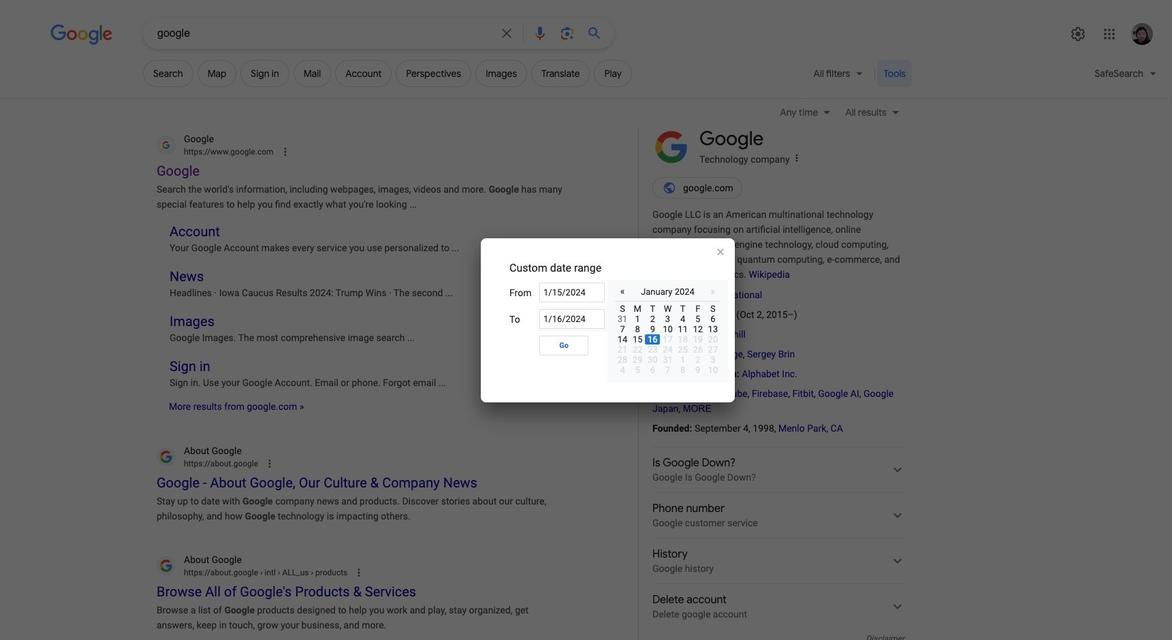 Task type: locate. For each thing, give the bounding box(es) containing it.
heading
[[699, 128, 764, 150], [509, 261, 601, 274], [652, 448, 906, 493], [652, 493, 906, 538], [652, 539, 906, 584], [652, 585, 906, 630]]

4 column header from the left
[[660, 301, 675, 314]]

column header up 7 jan cell
[[615, 301, 630, 314]]

column header up 13 jan cell
[[705, 301, 721, 314]]

12 jan cell
[[690, 324, 705, 334]]

search by voice image
[[532, 25, 548, 42]]

row
[[615, 283, 721, 301]]

5 jan cell
[[690, 314, 705, 324]]

None search field
[[0, 17, 614, 49]]

9 jan cell
[[645, 324, 660, 334]]

None text field
[[184, 146, 273, 158], [539, 282, 605, 302], [539, 309, 605, 329], [184, 457, 258, 470], [184, 567, 348, 579], [184, 146, 273, 158], [539, 282, 605, 302], [539, 309, 605, 329], [184, 457, 258, 470], [184, 567, 348, 579]]

3 jan cell
[[660, 314, 675, 324]]

column header
[[615, 301, 630, 314], [630, 301, 645, 314], [645, 301, 660, 314], [660, 301, 675, 314], [675, 301, 690, 314], [690, 301, 705, 314], [705, 301, 721, 314]]

column header up '10 jan' "cell"
[[660, 301, 675, 314]]

1 jan cell
[[630, 314, 645, 324]]

13 jan cell
[[705, 324, 721, 334]]

11 jan cell
[[675, 324, 690, 334]]

grid
[[615, 301, 721, 375]]

column header up 9 jan 'cell' at the bottom right of page
[[645, 301, 660, 314]]

search by image image
[[559, 25, 575, 42]]

dialog
[[481, 238, 735, 402]]

column header up 11 jan cell
[[675, 301, 690, 314]]

column header up 12 jan cell
[[690, 301, 705, 314]]

10 jan cell
[[660, 324, 675, 334]]

6 jan cell
[[705, 314, 721, 324]]

7 column header from the left
[[705, 301, 721, 314]]

6 column header from the left
[[690, 301, 705, 314]]

None text field
[[258, 568, 348, 578]]

column header up 8 jan cell
[[630, 301, 645, 314]]

2 jan cell
[[645, 314, 660, 324]]



Task type: describe. For each thing, give the bounding box(es) containing it.
1 column header from the left
[[615, 301, 630, 314]]

4 jan cell
[[675, 314, 690, 324]]

16 jan cell
[[645, 334, 660, 344]]

31 dec cell
[[615, 314, 630, 324]]

7 jan cell
[[615, 324, 630, 334]]

thumbnail image for google image
[[652, 128, 690, 166]]

14 jan cell
[[615, 334, 630, 344]]

8 jan cell
[[630, 324, 645, 334]]

3 column header from the left
[[645, 301, 660, 314]]

2 column header from the left
[[630, 301, 645, 314]]

15 jan cell
[[630, 334, 645, 344]]

5 column header from the left
[[675, 301, 690, 314]]

google image
[[50, 25, 113, 45]]



Task type: vqa. For each thing, say whether or not it's contained in the screenshot.
9 Jan cell
yes



